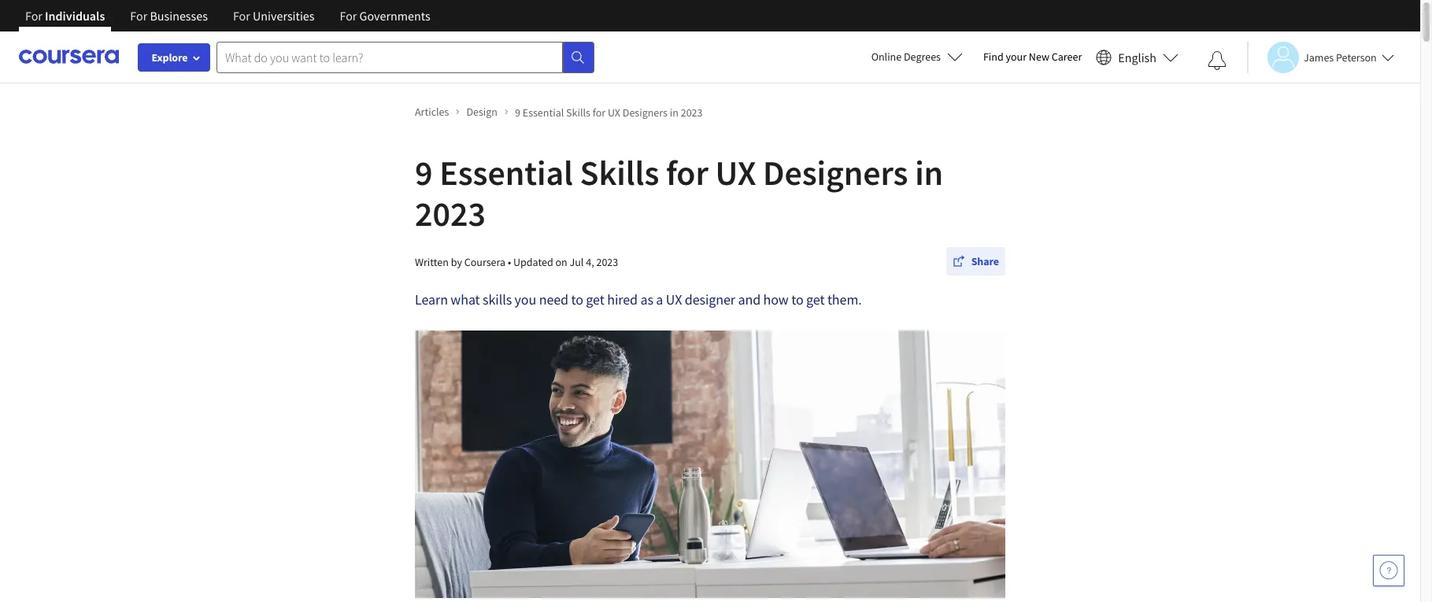Task type: vqa. For each thing, say whether or not it's contained in the screenshot.
"for" in the 9 Essential Skills for UX Designers in 2023
yes



Task type: describe. For each thing, give the bounding box(es) containing it.
show notifications image
[[1208, 51, 1227, 70]]

how
[[764, 291, 789, 309]]

find
[[984, 50, 1004, 64]]

for individuals
[[25, 8, 105, 24]]

explore
[[152, 50, 188, 65]]

1 horizontal spatial designers
[[763, 151, 909, 195]]

english
[[1119, 49, 1157, 65]]

by
[[451, 255, 462, 269]]

in inside breadcrumbs navigation
[[670, 105, 679, 119]]

learn what skills you need to get hired as a ux designer and how to get them.
[[415, 291, 862, 309]]

hired
[[607, 291, 638, 309]]

9 inside breadcrumbs navigation
[[515, 105, 521, 119]]

design link
[[467, 104, 509, 121]]

1 vertical spatial skills
[[580, 151, 659, 195]]

businesses
[[150, 8, 208, 24]]

find your new career link
[[976, 47, 1090, 67]]

skills inside breadcrumbs navigation
[[566, 105, 591, 119]]

articles
[[415, 105, 449, 119]]

james peterson
[[1304, 50, 1377, 64]]

for governments
[[340, 8, 431, 24]]

banner navigation
[[13, 0, 443, 43]]

for for businesses
[[130, 8, 147, 24]]

2023 inside breadcrumbs navigation
[[681, 105, 703, 119]]

online degrees
[[872, 50, 941, 64]]

for universities
[[233, 8, 315, 24]]

career
[[1052, 50, 1082, 64]]

coursera image
[[19, 44, 119, 70]]

design
[[467, 105, 498, 119]]

breadcrumbs navigation
[[412, 100, 1009, 124]]

designer
[[685, 291, 736, 309]]

9 essential skills for ux designers in 2023 inside breadcrumbs navigation
[[515, 105, 703, 119]]

essential inside breadcrumbs navigation
[[523, 105, 564, 119]]

on
[[556, 255, 568, 269]]

skills
[[483, 291, 512, 309]]

them.
[[828, 291, 862, 309]]

1 get from the left
[[586, 291, 605, 309]]

peterson
[[1337, 50, 1377, 64]]

updated
[[514, 255, 553, 269]]

jul
[[570, 255, 584, 269]]

What do you want to learn? text field
[[217, 41, 563, 73]]

a
[[656, 291, 663, 309]]

2 vertical spatial 2023
[[597, 255, 619, 269]]

for for universities
[[233, 8, 250, 24]]

[featured image] a smiling ux designer works on his phone and laptop in a brightly lit startup office image
[[415, 331, 1006, 599]]

2 to from the left
[[792, 291, 804, 309]]



Task type: locate. For each thing, give the bounding box(es) containing it.
coursera
[[464, 255, 506, 269]]

as
[[641, 291, 654, 309]]

what
[[451, 291, 480, 309]]

for left governments
[[340, 8, 357, 24]]

2023
[[681, 105, 703, 119], [415, 192, 486, 236], [597, 255, 619, 269]]

0 horizontal spatial designers
[[623, 105, 668, 119]]

9
[[515, 105, 521, 119], [415, 151, 433, 195]]

0 horizontal spatial get
[[586, 291, 605, 309]]

for businesses
[[130, 8, 208, 24]]

9 down articles
[[415, 151, 433, 195]]

written by coursera • updated on jul 4, 2023
[[415, 255, 619, 269]]

universities
[[253, 8, 315, 24]]

0 horizontal spatial ux
[[608, 105, 621, 119]]

and
[[738, 291, 761, 309]]

0 horizontal spatial in
[[670, 105, 679, 119]]

designers
[[623, 105, 668, 119], [763, 151, 909, 195]]

1 horizontal spatial for
[[666, 151, 709, 195]]

0 vertical spatial ux
[[608, 105, 621, 119]]

2 vertical spatial ux
[[666, 291, 682, 309]]

explore button
[[138, 43, 210, 72]]

1 to from the left
[[571, 291, 584, 309]]

share button
[[946, 247, 1006, 276], [946, 247, 1006, 276]]

0 horizontal spatial 2023
[[415, 192, 486, 236]]

1 horizontal spatial to
[[792, 291, 804, 309]]

share
[[972, 254, 1000, 269]]

for left universities
[[233, 8, 250, 24]]

0 vertical spatial 2023
[[681, 105, 703, 119]]

james
[[1304, 50, 1334, 64]]

you
[[515, 291, 537, 309]]

articles link
[[415, 104, 460, 121]]

get left hired
[[586, 291, 605, 309]]

0 horizontal spatial for
[[593, 105, 606, 119]]

get
[[586, 291, 605, 309], [807, 291, 825, 309]]

designers inside breadcrumbs navigation
[[623, 105, 668, 119]]

None search field
[[217, 41, 595, 73]]

1 horizontal spatial in
[[915, 151, 944, 195]]

essential down design "link"
[[440, 151, 573, 195]]

english button
[[1090, 32, 1185, 83]]

individuals
[[45, 8, 105, 24]]

0 vertical spatial in
[[670, 105, 679, 119]]

governments
[[360, 8, 431, 24]]

2 horizontal spatial ux
[[716, 151, 756, 195]]

to right need
[[571, 291, 584, 309]]

0 vertical spatial for
[[593, 105, 606, 119]]

get left them.
[[807, 291, 825, 309]]

your
[[1006, 50, 1027, 64]]

for left individuals
[[25, 8, 42, 24]]

4 for from the left
[[340, 8, 357, 24]]

9 essential skills for ux designers in 2023
[[515, 105, 703, 119], [415, 151, 944, 236]]

0 horizontal spatial to
[[571, 291, 584, 309]]

0 vertical spatial designers
[[623, 105, 668, 119]]

find your new career
[[984, 50, 1082, 64]]

for
[[593, 105, 606, 119], [666, 151, 709, 195]]

9 right design "link"
[[515, 105, 521, 119]]

1 vertical spatial essential
[[440, 151, 573, 195]]

for inside breadcrumbs navigation
[[593, 105, 606, 119]]

ux
[[608, 105, 621, 119], [716, 151, 756, 195], [666, 291, 682, 309]]

2 for from the left
[[130, 8, 147, 24]]

1 vertical spatial designers
[[763, 151, 909, 195]]

1 horizontal spatial 2023
[[597, 255, 619, 269]]

0 vertical spatial 9 essential skills for ux designers in 2023
[[515, 105, 703, 119]]

4,
[[586, 255, 594, 269]]

0 vertical spatial skills
[[566, 105, 591, 119]]

1 vertical spatial in
[[915, 151, 944, 195]]

skills
[[566, 105, 591, 119], [580, 151, 659, 195]]

0 vertical spatial 9
[[515, 105, 521, 119]]

•
[[508, 255, 511, 269]]

degrees
[[904, 50, 941, 64]]

3 for from the left
[[233, 8, 250, 24]]

1 horizontal spatial 9
[[515, 105, 521, 119]]

help center image
[[1380, 562, 1399, 580]]

1 vertical spatial for
[[666, 151, 709, 195]]

1 horizontal spatial ux
[[666, 291, 682, 309]]

need
[[539, 291, 569, 309]]

ux inside breadcrumbs navigation
[[608, 105, 621, 119]]

learn
[[415, 291, 448, 309]]

for
[[25, 8, 42, 24], [130, 8, 147, 24], [233, 8, 250, 24], [340, 8, 357, 24]]

for for governments
[[340, 8, 357, 24]]

1 vertical spatial 2023
[[415, 192, 486, 236]]

2 get from the left
[[807, 291, 825, 309]]

online degrees button
[[859, 39, 976, 74]]

for for individuals
[[25, 8, 42, 24]]

1 horizontal spatial get
[[807, 291, 825, 309]]

essential right design "link"
[[523, 105, 564, 119]]

1 vertical spatial ux
[[716, 151, 756, 195]]

1 vertical spatial 9 essential skills for ux designers in 2023
[[415, 151, 944, 236]]

new
[[1029, 50, 1050, 64]]

online
[[872, 50, 902, 64]]

0 vertical spatial essential
[[523, 105, 564, 119]]

in
[[670, 105, 679, 119], [915, 151, 944, 195]]

1 for from the left
[[25, 8, 42, 24]]

to
[[571, 291, 584, 309], [792, 291, 804, 309]]

2 horizontal spatial 2023
[[681, 105, 703, 119]]

james peterson button
[[1248, 41, 1395, 73]]

for left businesses
[[130, 8, 147, 24]]

to right 'how'
[[792, 291, 804, 309]]

essential
[[523, 105, 564, 119], [440, 151, 573, 195]]

0 horizontal spatial 9
[[415, 151, 433, 195]]

1 vertical spatial 9
[[415, 151, 433, 195]]

written
[[415, 255, 449, 269]]



